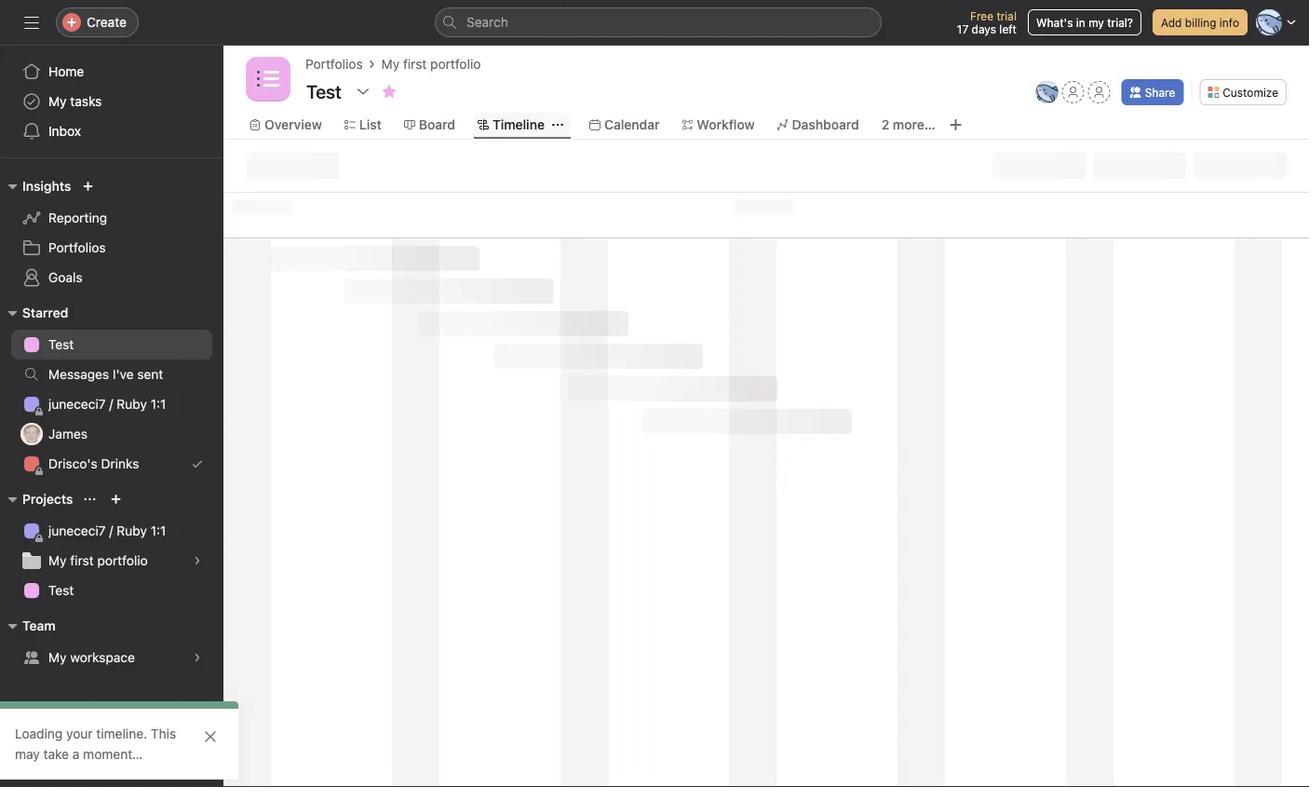 Task type: locate. For each thing, give the bounding box(es) containing it.
team
[[22, 618, 56, 634]]

junececi7 / ruby 1:1 inside projects element
[[48, 523, 166, 539]]

home link
[[11, 57, 212, 87]]

test link up messages i've sent
[[11, 330, 212, 360]]

test up the messages on the top
[[48, 337, 74, 352]]

portfolios link up show options "icon"
[[306, 54, 363, 75]]

junececi7 / ruby 1:1 link
[[11, 389, 212, 419], [11, 516, 212, 546]]

board
[[419, 117, 456, 132]]

1 vertical spatial first
[[70, 553, 94, 568]]

2 junececi7 / ruby 1:1 from the top
[[48, 523, 166, 539]]

see details, my workspace image
[[192, 652, 203, 663]]

loading your timeline. this may take a moment…
[[15, 726, 176, 762]]

0 vertical spatial test
[[48, 337, 74, 352]]

test link up teams element at the left
[[11, 576, 212, 606]]

1 vertical spatial junececi7 / ruby 1:1
[[48, 523, 166, 539]]

info
[[1220, 16, 1240, 29]]

insights element
[[0, 170, 224, 296]]

workflow
[[697, 117, 755, 132]]

2 ruby from the top
[[117, 523, 147, 539]]

portfolios
[[306, 56, 363, 72], [48, 240, 106, 255]]

1 test from the top
[[48, 337, 74, 352]]

my first portfolio up the remove from starred icon
[[382, 56, 481, 72]]

portfolio down new project or portfolio image
[[97, 553, 148, 568]]

1 vertical spatial /
[[109, 523, 113, 539]]

1 junececi7 / ruby 1:1 from the top
[[48, 396, 166, 412]]

my first portfolio link
[[382, 54, 481, 75], [11, 546, 212, 576]]

messages i've sent
[[48, 367, 163, 382]]

1 horizontal spatial my first portfolio
[[382, 56, 481, 72]]

0 horizontal spatial my first portfolio link
[[11, 546, 212, 576]]

portfolios link
[[306, 54, 363, 75], [11, 233, 212, 263]]

2 junececi7 / ruby 1:1 link from the top
[[11, 516, 212, 546]]

what's
[[1037, 16, 1074, 29]]

loading
[[15, 726, 63, 742]]

0 vertical spatial portfolios
[[306, 56, 363, 72]]

customize
[[1224, 86, 1279, 99]]

1 vertical spatial my first portfolio
[[48, 553, 148, 568]]

my first portfolio link up the remove from starred icon
[[382, 54, 481, 75]]

dashboard
[[792, 117, 860, 132]]

drisco's drinks
[[48, 456, 139, 471]]

2
[[882, 117, 890, 132]]

what's in my trial?
[[1037, 16, 1134, 29]]

junececi7 / ruby 1:1 down messages i've sent
[[48, 396, 166, 412]]

1 horizontal spatial my first portfolio link
[[382, 54, 481, 75]]

my
[[382, 56, 400, 72], [48, 94, 67, 109], [48, 553, 67, 568], [48, 650, 67, 665]]

a
[[73, 747, 80, 762]]

junececi7 / ruby 1:1
[[48, 396, 166, 412], [48, 523, 166, 539]]

tasks
[[70, 94, 102, 109]]

2 1:1 from the top
[[151, 523, 166, 539]]

in
[[1077, 16, 1086, 29]]

my first portfolio down show options, current sort, top image
[[48, 553, 148, 568]]

messages
[[48, 367, 109, 382]]

my down team
[[48, 650, 67, 665]]

new image
[[82, 181, 94, 192]]

test link
[[11, 330, 212, 360], [11, 576, 212, 606]]

test up team
[[48, 583, 74, 598]]

junececi7 / ruby 1:1 down new project or portfolio image
[[48, 523, 166, 539]]

junececi7 / ruby 1:1 link down messages i've sent
[[11, 389, 212, 419]]

1 test link from the top
[[11, 330, 212, 360]]

billing
[[1186, 16, 1217, 29]]

ruby down i've
[[117, 396, 147, 412]]

starred element
[[0, 296, 224, 483]]

first down show options, current sort, top image
[[70, 553, 94, 568]]

insights button
[[0, 175, 71, 198]]

teams element
[[0, 609, 224, 676]]

starred button
[[0, 302, 68, 324]]

ruby
[[117, 396, 147, 412], [117, 523, 147, 539]]

None text field
[[302, 75, 347, 108]]

list
[[359, 117, 382, 132]]

insights
[[22, 178, 71, 194]]

test inside starred element
[[48, 337, 74, 352]]

drisco's
[[48, 456, 98, 471]]

test for 2nd test link from the bottom of the page
[[48, 337, 74, 352]]

portfolios down the reporting
[[48, 240, 106, 255]]

0 vertical spatial junececi7
[[48, 396, 106, 412]]

portfolios up show options "icon"
[[306, 56, 363, 72]]

0 vertical spatial portfolios link
[[306, 54, 363, 75]]

add
[[1162, 16, 1183, 29]]

first inside projects element
[[70, 553, 94, 568]]

junececi7 inside starred element
[[48, 396, 106, 412]]

1 vertical spatial portfolios
[[48, 240, 106, 255]]

my tasks
[[48, 94, 102, 109]]

0 vertical spatial junececi7 / ruby 1:1 link
[[11, 389, 212, 419]]

0 vertical spatial test link
[[11, 330, 212, 360]]

1 / from the top
[[109, 396, 113, 412]]

0 vertical spatial junececi7 / ruby 1:1
[[48, 396, 166, 412]]

0 horizontal spatial portfolio
[[97, 553, 148, 568]]

free trial 17 days left
[[958, 9, 1017, 35]]

my first portfolio link down new project or portfolio image
[[11, 546, 212, 576]]

1 vertical spatial test link
[[11, 576, 212, 606]]

your
[[66, 726, 93, 742]]

junececi7 down the messages on the top
[[48, 396, 106, 412]]

/
[[109, 396, 113, 412], [109, 523, 113, 539]]

hide sidebar image
[[24, 15, 39, 30]]

share button
[[1122, 79, 1184, 105]]

see details, my first portfolio image
[[192, 555, 203, 566]]

board link
[[404, 115, 456, 135]]

2 more…
[[882, 117, 936, 132]]

junececi7 for junececi7 / ruby 1:1 link inside projects element
[[48, 523, 106, 539]]

0 horizontal spatial portfolios link
[[11, 233, 212, 263]]

ruby inside projects element
[[117, 523, 147, 539]]

0 horizontal spatial first
[[70, 553, 94, 568]]

timeline
[[493, 117, 545, 132]]

days
[[972, 22, 997, 35]]

1 junececi7 / ruby 1:1 link from the top
[[11, 389, 212, 419]]

0 vertical spatial first
[[403, 56, 427, 72]]

messages i've sent link
[[11, 360, 212, 389]]

first up board link
[[403, 56, 427, 72]]

test
[[48, 337, 74, 352], [48, 583, 74, 598]]

1 vertical spatial junececi7 / ruby 1:1 link
[[11, 516, 212, 546]]

1 vertical spatial test
[[48, 583, 74, 598]]

workspace
[[70, 650, 135, 665]]

1 ruby from the top
[[117, 396, 147, 412]]

1 vertical spatial my first portfolio link
[[11, 546, 212, 576]]

portfolios link down the reporting
[[11, 233, 212, 263]]

0 vertical spatial /
[[109, 396, 113, 412]]

portfolio
[[430, 56, 481, 72], [97, 553, 148, 568]]

my left tasks
[[48, 94, 67, 109]]

junececi7 inside projects element
[[48, 523, 106, 539]]

sent
[[137, 367, 163, 382]]

inbox
[[48, 123, 81, 139]]

1 vertical spatial portfolio
[[97, 553, 148, 568]]

first
[[403, 56, 427, 72], [70, 553, 94, 568]]

test inside projects element
[[48, 583, 74, 598]]

0 vertical spatial 1:1
[[151, 396, 166, 412]]

1 vertical spatial junececi7
[[48, 523, 106, 539]]

show options image
[[356, 84, 371, 99]]

junececi7 / ruby 1:1 link down new project or portfolio image
[[11, 516, 212, 546]]

reporting
[[48, 210, 107, 225]]

2 test from the top
[[48, 583, 74, 598]]

/ inside starred element
[[109, 396, 113, 412]]

2 junececi7 from the top
[[48, 523, 106, 539]]

junececi7 / ruby 1:1 inside starred element
[[48, 396, 166, 412]]

0 horizontal spatial portfolios
[[48, 240, 106, 255]]

inbox link
[[11, 116, 212, 146]]

my down the projects
[[48, 553, 67, 568]]

junececi7
[[48, 396, 106, 412], [48, 523, 106, 539]]

1 vertical spatial 1:1
[[151, 523, 166, 539]]

1 horizontal spatial portfolio
[[430, 56, 481, 72]]

invite button
[[18, 746, 98, 780]]

reporting link
[[11, 203, 212, 233]]

/ down messages i've sent link
[[109, 396, 113, 412]]

1 horizontal spatial portfolios link
[[306, 54, 363, 75]]

junececi7 / ruby 1:1 for 1st junececi7 / ruby 1:1 link
[[48, 396, 166, 412]]

invite
[[52, 755, 86, 771]]

portfolio down search
[[430, 56, 481, 72]]

junececi7 down show options, current sort, top image
[[48, 523, 106, 539]]

0 vertical spatial ruby
[[117, 396, 147, 412]]

create button
[[56, 7, 139, 37]]

17
[[958, 22, 969, 35]]

0 horizontal spatial my first portfolio
[[48, 553, 148, 568]]

ruby down new project or portfolio image
[[117, 523, 147, 539]]

ra
[[1040, 86, 1055, 99]]

2 / from the top
[[109, 523, 113, 539]]

1 1:1 from the top
[[151, 396, 166, 412]]

moment…
[[83, 747, 143, 762]]

1 junececi7 from the top
[[48, 396, 106, 412]]

/ down new project or portfolio image
[[109, 523, 113, 539]]

1 vertical spatial ruby
[[117, 523, 147, 539]]

calendar
[[605, 117, 660, 132]]

my inside the global element
[[48, 94, 67, 109]]

1:1
[[151, 396, 166, 412], [151, 523, 166, 539]]

tab actions image
[[552, 119, 564, 130]]

0 vertical spatial portfolio
[[430, 56, 481, 72]]

remove from starred image
[[382, 84, 397, 99]]

my first portfolio
[[382, 56, 481, 72], [48, 553, 148, 568]]

team button
[[0, 615, 56, 637]]



Task type: describe. For each thing, give the bounding box(es) containing it.
calendar link
[[590, 115, 660, 135]]

trial
[[997, 9, 1017, 22]]

2 test link from the top
[[11, 576, 212, 606]]

more…
[[893, 117, 936, 132]]

1 horizontal spatial portfolios
[[306, 56, 363, 72]]

my
[[1089, 16, 1105, 29]]

create
[[87, 14, 127, 30]]

add billing info button
[[1153, 9, 1248, 35]]

search button
[[435, 7, 882, 37]]

list image
[[257, 68, 280, 90]]

free
[[971, 9, 994, 22]]

this
[[151, 726, 176, 742]]

/ inside projects element
[[109, 523, 113, 539]]

what's in my trial? button
[[1029, 9, 1142, 35]]

ra button
[[1037, 81, 1059, 103]]

2 more… button
[[882, 115, 936, 135]]

ruby inside starred element
[[117, 396, 147, 412]]

workflow link
[[682, 115, 755, 135]]

my first portfolio inside projects element
[[48, 553, 148, 568]]

projects element
[[0, 483, 224, 609]]

0 vertical spatial my first portfolio link
[[382, 54, 481, 75]]

add tab image
[[949, 117, 964, 132]]

drinks
[[101, 456, 139, 471]]

junececi7 for 1st junececi7 / ruby 1:1 link
[[48, 396, 106, 412]]

portfolios inside insights element
[[48, 240, 106, 255]]

my tasks link
[[11, 87, 212, 116]]

may
[[15, 747, 40, 762]]

goals link
[[11, 263, 212, 293]]

home
[[48, 64, 84, 79]]

search
[[467, 14, 509, 30]]

overview link
[[250, 115, 322, 135]]

list link
[[345, 115, 382, 135]]

show options, current sort, top image
[[84, 494, 95, 505]]

ja
[[26, 428, 38, 441]]

1 horizontal spatial first
[[403, 56, 427, 72]]

projects
[[22, 491, 73, 507]]

0 vertical spatial my first portfolio
[[382, 56, 481, 72]]

junececi7 / ruby 1:1 link inside projects element
[[11, 516, 212, 546]]

i've
[[113, 367, 134, 382]]

share
[[1146, 86, 1176, 99]]

new project or portfolio image
[[110, 494, 121, 505]]

james
[[48, 426, 88, 442]]

global element
[[0, 46, 224, 157]]

starred
[[22, 305, 68, 320]]

add billing info
[[1162, 16, 1240, 29]]

dashboard link
[[778, 115, 860, 135]]

my up the remove from starred icon
[[382, 56, 400, 72]]

drisco's drinks link
[[11, 449, 212, 479]]

left
[[1000, 22, 1017, 35]]

1:1 inside projects element
[[151, 523, 166, 539]]

1 vertical spatial portfolios link
[[11, 233, 212, 263]]

1:1 inside starred element
[[151, 396, 166, 412]]

my inside projects element
[[48, 553, 67, 568]]

junececi7 / ruby 1:1 for junececi7 / ruby 1:1 link inside projects element
[[48, 523, 166, 539]]

close image
[[203, 730, 218, 744]]

take
[[43, 747, 69, 762]]

overview
[[265, 117, 322, 132]]

goals
[[48, 270, 83, 285]]

search list box
[[435, 7, 882, 37]]

my workspace
[[48, 650, 135, 665]]

test for second test link from the top
[[48, 583, 74, 598]]

my workspace link
[[11, 643, 212, 673]]

portfolio inside projects element
[[97, 553, 148, 568]]

customize button
[[1200, 79, 1288, 105]]

projects button
[[0, 488, 73, 511]]

timeline link
[[478, 115, 545, 135]]

trial?
[[1108, 16, 1134, 29]]

my inside teams element
[[48, 650, 67, 665]]

timeline.
[[96, 726, 147, 742]]



Task type: vqa. For each thing, say whether or not it's contained in the screenshot.
Projects "dropdown button"
yes



